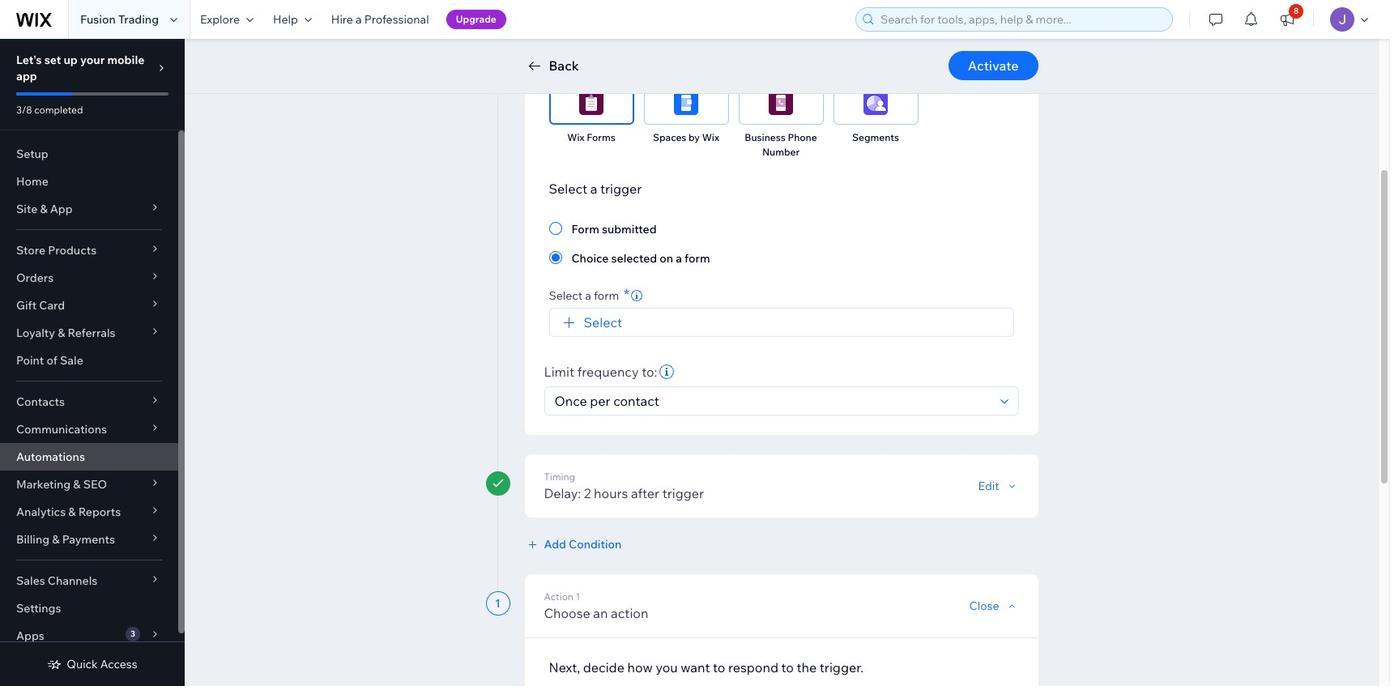 Task type: describe. For each thing, give the bounding box(es) containing it.
automations link
[[0, 443, 178, 471]]

gift
[[16, 298, 37, 313]]

close
[[969, 599, 999, 613]]

add condition
[[544, 537, 622, 552]]

business phone number
[[745, 131, 817, 158]]

an
[[593, 605, 608, 621]]

2 category image from the left
[[769, 91, 793, 115]]

trading
[[118, 12, 159, 27]]

billing
[[16, 532, 50, 547]]

access
[[100, 657, 137, 672]]

settings link
[[0, 595, 178, 622]]

choice selected on a form
[[572, 251, 710, 266]]

referrals
[[68, 326, 116, 340]]

setup link
[[0, 140, 178, 168]]

option group containing form submitted
[[549, 219, 1014, 267]]

products
[[48, 243, 97, 258]]

2
[[584, 485, 591, 501]]

gift card button
[[0, 292, 178, 319]]

fusion trading
[[80, 12, 159, 27]]

upgrade
[[456, 13, 496, 25]]

2 to from the left
[[781, 659, 794, 676]]

wix forms
[[567, 131, 615, 143]]

explore
[[200, 12, 240, 27]]

activate
[[968, 58, 1019, 74]]

loyalty & referrals
[[16, 326, 116, 340]]

upgrade button
[[446, 10, 506, 29]]

3
[[130, 629, 135, 639]]

*
[[624, 285, 630, 304]]

after
[[631, 485, 659, 501]]

a for form
[[585, 288, 591, 303]]

reports
[[78, 505, 121, 519]]

decide
[[583, 659, 625, 676]]

respond
[[728, 659, 778, 676]]

select a form *
[[549, 285, 630, 304]]

inbox
[[941, 49, 967, 61]]

settings
[[16, 601, 61, 616]]

& for loyalty
[[58, 326, 65, 340]]

app
[[50, 202, 73, 216]]

select for select
[[584, 314, 622, 331]]

marketing & seo
[[16, 477, 107, 492]]

sales
[[16, 574, 45, 588]]

action
[[544, 591, 573, 603]]

you
[[656, 659, 678, 676]]

1 inside "action 1 choose an action"
[[576, 591, 580, 603]]

set
[[44, 53, 61, 67]]

orders
[[16, 271, 54, 285]]

3/8 completed
[[16, 104, 83, 116]]

1 wix from the left
[[567, 131, 585, 143]]

0 vertical spatial form
[[685, 251, 710, 266]]

store products
[[16, 243, 97, 258]]

communications button
[[0, 416, 178, 443]]

select for select a form *
[[549, 288, 583, 303]]

chat
[[978, 49, 1000, 61]]

forms
[[587, 131, 615, 143]]

home link
[[0, 168, 178, 195]]

communications
[[16, 422, 107, 437]]

action 1 choose an action
[[544, 591, 648, 621]]

point of sale link
[[0, 347, 178, 374]]

back
[[549, 58, 579, 74]]

sale
[[60, 353, 83, 368]]

a for professional
[[356, 12, 362, 27]]

analytics
[[16, 505, 66, 519]]

sidebar element
[[0, 39, 185, 686]]

form submitted
[[572, 222, 657, 237]]

spaces
[[653, 131, 686, 143]]

quick
[[67, 657, 98, 672]]

& for marketing
[[73, 477, 81, 492]]

fusion
[[80, 12, 116, 27]]

professional
[[364, 12, 429, 27]]

help
[[273, 12, 298, 27]]

selected
[[611, 251, 657, 266]]

next,
[[549, 659, 580, 676]]

let's set up your mobile app
[[16, 53, 145, 83]]

2 wix from the left
[[702, 131, 719, 143]]

timing delay: 2 hours after trigger
[[544, 471, 704, 501]]

0 vertical spatial trigger
[[600, 181, 642, 197]]

marketing & seo button
[[0, 471, 178, 498]]

select a trigger
[[549, 181, 642, 197]]

hire a professional link
[[321, 0, 439, 39]]

hire a professional
[[331, 12, 429, 27]]

& for site
[[40, 202, 47, 216]]

want
[[681, 659, 710, 676]]

point
[[16, 353, 44, 368]]

add condition button
[[525, 537, 622, 552]]

loyalty
[[16, 326, 55, 340]]

choice
[[572, 251, 609, 266]]



Task type: locate. For each thing, give the bounding box(es) containing it.
category image up business
[[769, 91, 793, 115]]

category image for segments
[[864, 91, 888, 115]]

to right want
[[713, 659, 725, 676]]

& left chat
[[969, 49, 975, 61]]

by
[[689, 131, 700, 143]]

select for select a trigger
[[549, 181, 587, 197]]

billing & payments button
[[0, 526, 178, 553]]

to:
[[642, 364, 657, 380]]

1 horizontal spatial wix
[[702, 131, 719, 143]]

1 horizontal spatial trigger
[[662, 485, 704, 501]]

price quotes
[[562, 49, 621, 61]]

trigger right after in the left bottom of the page
[[662, 485, 704, 501]]

category image
[[674, 91, 698, 115], [864, 91, 888, 115]]

8
[[1294, 6, 1299, 16]]

activate button
[[949, 51, 1038, 80]]

0 vertical spatial select
[[549, 181, 587, 197]]

1 to from the left
[[713, 659, 725, 676]]

next, decide how you want to respond to the trigger.
[[549, 659, 864, 676]]

a for trigger
[[590, 181, 597, 197]]

to
[[713, 659, 725, 676], [781, 659, 794, 676]]

seo
[[83, 477, 107, 492]]

close button
[[969, 599, 1019, 613]]

hire
[[331, 12, 353, 27]]

3/8
[[16, 104, 32, 116]]

1 category image from the left
[[674, 91, 698, 115]]

site & app button
[[0, 195, 178, 223]]

a
[[356, 12, 362, 27], [590, 181, 597, 197], [676, 251, 682, 266], [585, 288, 591, 303]]

0 horizontal spatial category image
[[674, 91, 698, 115]]

site & app
[[16, 202, 73, 216]]

add
[[544, 537, 566, 552]]

point of sale
[[16, 353, 83, 368]]

None field
[[550, 387, 995, 415]]

sales channels
[[16, 574, 97, 588]]

1 category image from the left
[[579, 91, 604, 115]]

1 horizontal spatial form
[[685, 251, 710, 266]]

0 horizontal spatial to
[[713, 659, 725, 676]]

category image up wix forms on the top
[[579, 91, 604, 115]]

analytics & reports
[[16, 505, 121, 519]]

a up 'select' button
[[585, 288, 591, 303]]

category image up the spaces by wix
[[674, 91, 698, 115]]

completed
[[34, 104, 83, 116]]

1 vertical spatial select
[[549, 288, 583, 303]]

& right billing
[[52, 532, 60, 547]]

action
[[611, 605, 648, 621]]

orders button
[[0, 264, 178, 292]]

8 button
[[1269, 0, 1305, 39]]

business
[[745, 131, 786, 143]]

& inside popup button
[[40, 202, 47, 216]]

1 vertical spatial form
[[594, 288, 619, 303]]

1 right action
[[576, 591, 580, 603]]

let's
[[16, 53, 42, 67]]

2 vertical spatial select
[[584, 314, 622, 331]]

a right on at the top
[[676, 251, 682, 266]]

trigger.
[[820, 659, 864, 676]]

limit
[[544, 364, 574, 380]]

back button
[[525, 56, 579, 75]]

select inside button
[[584, 314, 622, 331]]

card
[[39, 298, 65, 313]]

1 horizontal spatial category image
[[769, 91, 793, 115]]

on
[[660, 251, 673, 266]]

form
[[572, 222, 599, 237]]

wix right by
[[702, 131, 719, 143]]

0 horizontal spatial trigger
[[600, 181, 642, 197]]

condition
[[569, 537, 622, 552]]

select down select a form *
[[584, 314, 622, 331]]

select up 'select' button
[[549, 288, 583, 303]]

a inside option group
[[676, 251, 682, 266]]

up
[[64, 53, 78, 67]]

quick access button
[[47, 657, 137, 672]]

select button
[[559, 313, 622, 332]]

home
[[16, 174, 48, 189]]

a inside select a form *
[[585, 288, 591, 303]]

& for billing
[[52, 532, 60, 547]]

choose
[[544, 605, 590, 621]]

price
[[562, 49, 585, 61]]

of
[[47, 353, 57, 368]]

category image up segments
[[864, 91, 888, 115]]

store products button
[[0, 237, 178, 264]]

segments
[[852, 131, 899, 143]]

1 horizontal spatial category image
[[864, 91, 888, 115]]

0 horizontal spatial form
[[594, 288, 619, 303]]

1 horizontal spatial to
[[781, 659, 794, 676]]

wix left forms on the left of page
[[567, 131, 585, 143]]

spaces by wix
[[653, 131, 719, 143]]

1 vertical spatial trigger
[[662, 485, 704, 501]]

marketing
[[16, 477, 71, 492]]

trigger up the form submitted in the left of the page
[[600, 181, 642, 197]]

& right loyalty
[[58, 326, 65, 340]]

setup
[[16, 147, 48, 161]]

1 left action
[[495, 596, 501, 611]]

category image
[[579, 91, 604, 115], [769, 91, 793, 115]]

Search for tools, apps, help & more... field
[[876, 8, 1167, 31]]

0 horizontal spatial wix
[[567, 131, 585, 143]]

0 horizontal spatial 1
[[495, 596, 501, 611]]

to left the
[[781, 659, 794, 676]]

form right on at the top
[[685, 251, 710, 266]]

your
[[80, 53, 105, 67]]

& inside popup button
[[58, 326, 65, 340]]

& for inbox
[[969, 49, 975, 61]]

trigger inside timing delay: 2 hours after trigger
[[662, 485, 704, 501]]

quotes
[[587, 49, 621, 61]]

select up form
[[549, 181, 587, 197]]

2 category image from the left
[[864, 91, 888, 115]]

form inside select a form *
[[594, 288, 619, 303]]

number
[[762, 146, 800, 158]]

form left * at the left top of the page
[[594, 288, 619, 303]]

phone
[[788, 131, 817, 143]]

quick access
[[67, 657, 137, 672]]

option group
[[549, 219, 1014, 267]]

help button
[[263, 0, 321, 39]]

frequency
[[577, 364, 639, 380]]

edit
[[978, 479, 999, 493]]

0 horizontal spatial category image
[[579, 91, 604, 115]]

a up form
[[590, 181, 597, 197]]

& for analytics
[[68, 505, 76, 519]]

trigger
[[600, 181, 642, 197], [662, 485, 704, 501]]

& left reports
[[68, 505, 76, 519]]

app
[[16, 69, 37, 83]]

store
[[16, 243, 45, 258]]

edit button
[[978, 479, 1019, 493]]

& right site
[[40, 202, 47, 216]]

1 horizontal spatial 1
[[576, 591, 580, 603]]

category image for spaces by wix
[[674, 91, 698, 115]]

select
[[549, 181, 587, 197], [549, 288, 583, 303], [584, 314, 622, 331]]

apps
[[16, 629, 44, 643]]

hours
[[594, 485, 628, 501]]

contacts button
[[0, 388, 178, 416]]

gift card
[[16, 298, 65, 313]]

select inside select a form *
[[549, 288, 583, 303]]

contacts
[[16, 395, 65, 409]]

loyalty & referrals button
[[0, 319, 178, 347]]

& left seo
[[73, 477, 81, 492]]

payments
[[62, 532, 115, 547]]

a right hire
[[356, 12, 362, 27]]



